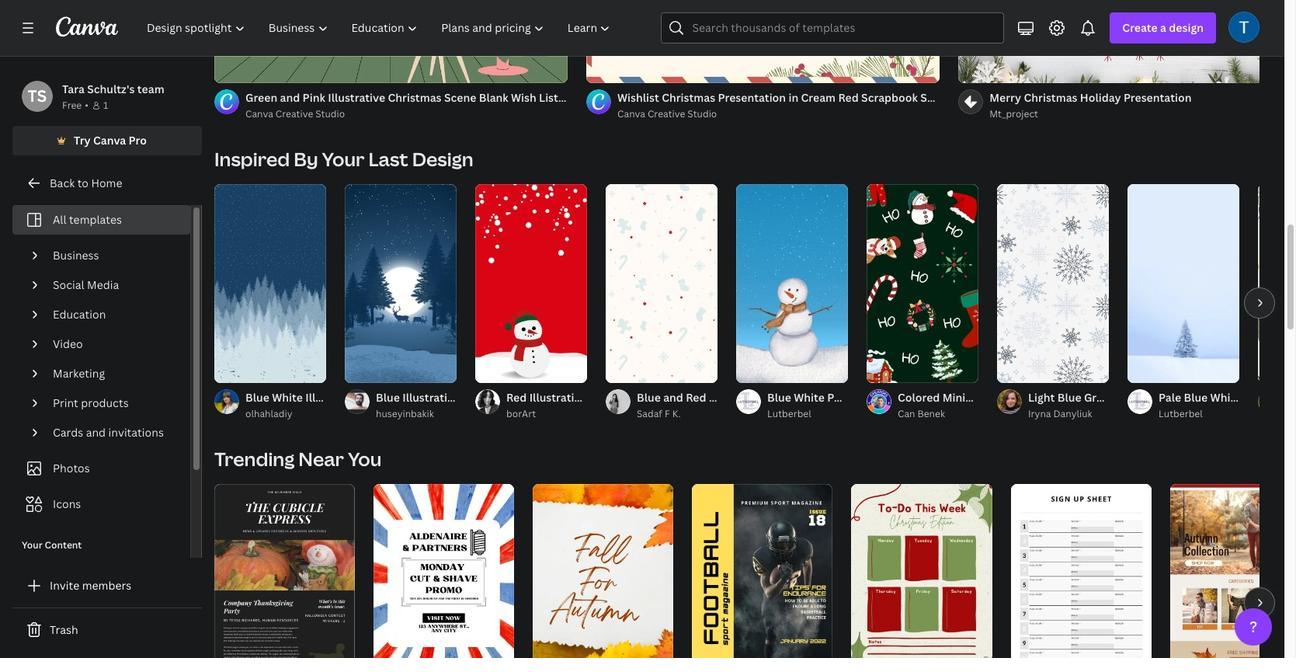 Task type: describe. For each thing, give the bounding box(es) containing it.
near
[[299, 446, 344, 472]]

invite members
[[50, 578, 131, 593]]

inspired by your last design
[[214, 146, 474, 172]]

style
[[921, 90, 948, 105]]

green and pink illustrative christmas scene blank wish list christmas presentation canva creative studio
[[246, 90, 685, 120]]

green
[[246, 90, 278, 105]]

blue illustration night forest phone wallpaper image
[[345, 184, 457, 383]]

team
[[137, 82, 164, 96]]

canva creative studio link for in
[[618, 106, 940, 122]]

trending near you
[[214, 446, 382, 472]]

wishlist christmas presentation in cream red scrapbook style canva creative studio
[[618, 90, 948, 120]]

0 vertical spatial your
[[322, 146, 365, 172]]

try canva pro
[[74, 133, 147, 148]]

video link
[[47, 329, 181, 359]]

0 horizontal spatial your
[[22, 538, 43, 552]]

wish
[[511, 90, 537, 105]]

business
[[53, 248, 99, 263]]

benek
[[918, 407, 945, 420]]

studio inside wishlist christmas presentation in cream red scrapbook style canva creative studio
[[688, 107, 717, 120]]

blue red creative barbershop promotion flyer image
[[374, 484, 514, 658]]

design
[[412, 146, 474, 172]]

all templates
[[53, 212, 122, 227]]

you
[[348, 446, 382, 472]]

free
[[62, 99, 82, 112]]

merry christmas holiday presentation image
[[959, 0, 1297, 83]]

merry
[[990, 90, 1022, 105]]

canva inside button
[[93, 133, 126, 148]]

try
[[74, 133, 91, 148]]

1 christmas from the left
[[388, 90, 442, 105]]

marketing link
[[47, 359, 181, 388]]

home
[[91, 176, 122, 190]]

invitations
[[108, 425, 164, 440]]

merry christmas holiday presentation link
[[990, 89, 1297, 106]]

education link
[[47, 300, 181, 329]]

can benek
[[898, 407, 945, 420]]

to-do this week christmas edition image
[[852, 484, 993, 658]]

schultz's
[[87, 82, 135, 96]]

can benek link
[[898, 406, 979, 422]]

colored minimalist christmas phone wallpaper image
[[867, 184, 979, 383]]

red illustrative snowman phone wallpaper image
[[475, 184, 587, 383]]

merry christmas holiday presentation mt_project
[[990, 90, 1192, 120]]

light blue gray christmas snowflakes phone wallpaper image
[[998, 184, 1109, 383]]

back to home link
[[12, 168, 202, 199]]

orange and brown autumn fashion email newsletter image
[[1171, 484, 1297, 658]]

black and orange autumn season employee newsletter image
[[214, 484, 355, 658]]

borart link
[[507, 406, 587, 422]]

and for green
[[280, 90, 300, 105]]

can
[[898, 407, 916, 420]]

danyliuk
[[1054, 407, 1093, 420]]

icons link
[[22, 489, 181, 519]]

presentation inside green and pink illustrative christmas scene blank wish list christmas presentation canva creative studio
[[617, 90, 685, 105]]

tara schultz's team element
[[22, 81, 53, 112]]

2 christmas from the left
[[561, 90, 615, 105]]

create a design button
[[1111, 12, 1217, 44]]

iryna
[[1029, 407, 1052, 420]]

lutberbel for pale blue white peaceful winter landscape phone wallpaper image
[[1159, 407, 1203, 420]]

icons
[[53, 496, 81, 511]]

tara
[[62, 82, 85, 96]]

invite
[[50, 578, 79, 593]]

blue and red winter season christmas phone wallpaper image
[[606, 184, 718, 383]]

a
[[1161, 20, 1167, 35]]

scrapbook
[[862, 90, 918, 105]]

lutberbel link for blue white peaceful snowman illustration phone wallpaper image
[[768, 406, 848, 422]]

list
[[539, 90, 559, 105]]

create a design
[[1123, 20, 1204, 35]]

inspired
[[214, 146, 290, 172]]

business link
[[47, 241, 181, 270]]

media
[[87, 277, 119, 292]]

yellow minimalist football magazine cover image
[[693, 484, 833, 658]]

huseyinbakik link
[[376, 406, 457, 422]]

print products link
[[47, 388, 181, 418]]

social media link
[[47, 270, 181, 300]]

education
[[53, 307, 106, 322]]

back
[[50, 176, 75, 190]]

mt_project link
[[990, 106, 1297, 122]]

iryna danyliuk
[[1029, 407, 1093, 420]]

fall (flyer) image
[[533, 484, 674, 658]]

borart
[[507, 407, 536, 420]]

tara schultz image
[[1229, 12, 1260, 43]]

design
[[1169, 20, 1204, 35]]



Task type: vqa. For each thing, say whether or not it's contained in the screenshot.
Merry Christmas Holiday Presentation link at the top of page
yes



Task type: locate. For each thing, give the bounding box(es) containing it.
photos
[[53, 461, 90, 475]]

sadaf f k.
[[637, 407, 681, 420]]

0 horizontal spatial studio
[[316, 107, 345, 120]]

4 christmas from the left
[[1024, 90, 1078, 105]]

1 creative from the left
[[276, 107, 313, 120]]

1 horizontal spatial and
[[280, 90, 300, 105]]

creative down wishlist
[[648, 107, 686, 120]]

1 vertical spatial your
[[22, 538, 43, 552]]

2 presentation from the left
[[718, 90, 786, 105]]

lutberbel for blue white peaceful snowman illustration phone wallpaper image
[[768, 407, 812, 420]]

cards and invitations link
[[47, 418, 181, 448]]

last
[[369, 146, 408, 172]]

invite members button
[[12, 570, 202, 601]]

creative inside green and pink illustrative christmas scene blank wish list christmas presentation canva creative studio
[[276, 107, 313, 120]]

sadaf
[[637, 407, 663, 420]]

green golden christmas trees phone wallpaper image
[[1259, 184, 1297, 383]]

and left pink
[[280, 90, 300, 105]]

canva creative studio link down in
[[618, 106, 940, 122]]

studio inside green and pink illustrative christmas scene blank wish list christmas presentation canva creative studio
[[316, 107, 345, 120]]

pink
[[303, 90, 325, 105]]

minimal event sign up sheet planner image
[[1011, 484, 1152, 658]]

1 horizontal spatial your
[[322, 146, 365, 172]]

1 horizontal spatial presentation
[[718, 90, 786, 105]]

creative inside wishlist christmas presentation in cream red scrapbook style canva creative studio
[[648, 107, 686, 120]]

1 canva creative studio link from the left
[[246, 106, 568, 122]]

blue white peaceful snowman illustration phone wallpaper image
[[737, 184, 848, 383]]

your right the by
[[322, 146, 365, 172]]

holiday
[[1081, 90, 1122, 105]]

cards and invitations
[[53, 425, 164, 440]]

f
[[665, 407, 670, 420]]

green and pink illustrative christmas scene blank wish list christmas presentation link
[[246, 89, 685, 106]]

try canva pro button
[[12, 126, 202, 155]]

christmas right "list"
[[561, 90, 615, 105]]

2 studio from the left
[[688, 107, 717, 120]]

2 lutberbel from the left
[[1159, 407, 1203, 420]]

blank
[[479, 90, 509, 105]]

create
[[1123, 20, 1158, 35]]

and
[[280, 90, 300, 105], [86, 425, 106, 440]]

pro
[[129, 133, 147, 148]]

christmas left scene
[[388, 90, 442, 105]]

marketing
[[53, 366, 105, 381]]

lutberbel link
[[768, 406, 848, 422], [1159, 406, 1240, 422]]

0 horizontal spatial canva creative studio link
[[246, 106, 568, 122]]

0 horizontal spatial presentation
[[617, 90, 685, 105]]

cream
[[801, 90, 836, 105]]

creative down pink
[[276, 107, 313, 120]]

members
[[82, 578, 131, 593]]

to
[[77, 176, 89, 190]]

illustrative
[[328, 90, 385, 105]]

0 horizontal spatial lutberbel
[[768, 407, 812, 420]]

back to home
[[50, 176, 122, 190]]

0 horizontal spatial canva
[[93, 133, 126, 148]]

•
[[85, 99, 89, 112]]

and right cards
[[86, 425, 106, 440]]

0 horizontal spatial lutberbel link
[[768, 406, 848, 422]]

christmas inside merry christmas holiday presentation mt_project
[[1024, 90, 1078, 105]]

content
[[45, 538, 82, 552]]

your left the content
[[22, 538, 43, 552]]

0 vertical spatial and
[[280, 90, 300, 105]]

1 horizontal spatial studio
[[688, 107, 717, 120]]

social media
[[53, 277, 119, 292]]

1 horizontal spatial canva
[[246, 107, 273, 120]]

and for cards
[[86, 425, 106, 440]]

presentation inside wishlist christmas presentation in cream red scrapbook style canva creative studio
[[718, 90, 786, 105]]

scene
[[444, 90, 477, 105]]

canva inside green and pink illustrative christmas scene blank wish list christmas presentation canva creative studio
[[246, 107, 273, 120]]

print products
[[53, 395, 129, 410]]

blue white illustrated winter snow phone wallpaper image
[[214, 184, 326, 383]]

huseyinbakik
[[376, 407, 434, 420]]

3 christmas from the left
[[662, 90, 716, 105]]

wishlist
[[618, 90, 659, 105]]

creative
[[276, 107, 313, 120], [648, 107, 686, 120]]

all
[[53, 212, 66, 227]]

studio
[[316, 107, 345, 120], [688, 107, 717, 120]]

lutberbel
[[768, 407, 812, 420], [1159, 407, 1203, 420]]

0 horizontal spatial and
[[86, 425, 106, 440]]

1 horizontal spatial lutberbel
[[1159, 407, 1203, 420]]

olhahladiy link
[[246, 406, 326, 422]]

free •
[[62, 99, 89, 112]]

1 horizontal spatial creative
[[648, 107, 686, 120]]

iryna danyliuk link
[[1029, 406, 1109, 422]]

in
[[789, 90, 799, 105]]

1 lutberbel link from the left
[[768, 406, 848, 422]]

2 horizontal spatial presentation
[[1124, 90, 1192, 105]]

1 horizontal spatial canva creative studio link
[[618, 106, 940, 122]]

mt_project
[[990, 107, 1039, 120]]

sadaf f k. link
[[637, 406, 718, 422]]

2 lutberbel link from the left
[[1159, 406, 1240, 422]]

christmas up mt_project
[[1024, 90, 1078, 105]]

your content
[[22, 538, 82, 552]]

social
[[53, 277, 84, 292]]

photos link
[[22, 454, 181, 483]]

0 horizontal spatial creative
[[276, 107, 313, 120]]

top level navigation element
[[137, 12, 624, 44]]

canva inside wishlist christmas presentation in cream red scrapbook style canva creative studio
[[618, 107, 646, 120]]

presentation inside merry christmas holiday presentation mt_project
[[1124, 90, 1192, 105]]

cards
[[53, 425, 83, 440]]

Search search field
[[693, 13, 995, 43]]

canva right try
[[93, 133, 126, 148]]

1
[[103, 99, 108, 112]]

2 horizontal spatial canva
[[618, 107, 646, 120]]

and inside green and pink illustrative christmas scene blank wish list christmas presentation canva creative studio
[[280, 90, 300, 105]]

canva down green
[[246, 107, 273, 120]]

canva creative studio link for illustrative
[[246, 106, 568, 122]]

1 horizontal spatial lutberbel link
[[1159, 406, 1240, 422]]

canva
[[246, 107, 273, 120], [618, 107, 646, 120], [93, 133, 126, 148]]

tara schultz's team
[[62, 82, 164, 96]]

1 presentation from the left
[[617, 90, 685, 105]]

canva down wishlist
[[618, 107, 646, 120]]

2 creative from the left
[[648, 107, 686, 120]]

print
[[53, 395, 78, 410]]

trash link
[[12, 615, 202, 646]]

your
[[322, 146, 365, 172], [22, 538, 43, 552]]

christmas inside wishlist christmas presentation in cream red scrapbook style canva creative studio
[[662, 90, 716, 105]]

1 vertical spatial and
[[86, 425, 106, 440]]

2 canva creative studio link from the left
[[618, 106, 940, 122]]

templates
[[69, 212, 122, 227]]

video
[[53, 336, 83, 351]]

presentation
[[617, 90, 685, 105], [718, 90, 786, 105], [1124, 90, 1192, 105]]

olhahladiy
[[246, 407, 292, 420]]

tara schultz's team image
[[22, 81, 53, 112]]

None search field
[[662, 12, 1005, 44]]

3 presentation from the left
[[1124, 90, 1192, 105]]

canva creative studio link up last
[[246, 106, 568, 122]]

trending
[[214, 446, 295, 472]]

pale blue white peaceful winter landscape phone wallpaper image
[[1128, 184, 1240, 383]]

1 lutberbel from the left
[[768, 407, 812, 420]]

lutberbel link for pale blue white peaceful winter landscape phone wallpaper image
[[1159, 406, 1240, 422]]

1 studio from the left
[[316, 107, 345, 120]]

trash
[[50, 622, 78, 637]]

k.
[[673, 407, 681, 420]]

by
[[294, 146, 318, 172]]

christmas right wishlist
[[662, 90, 716, 105]]



